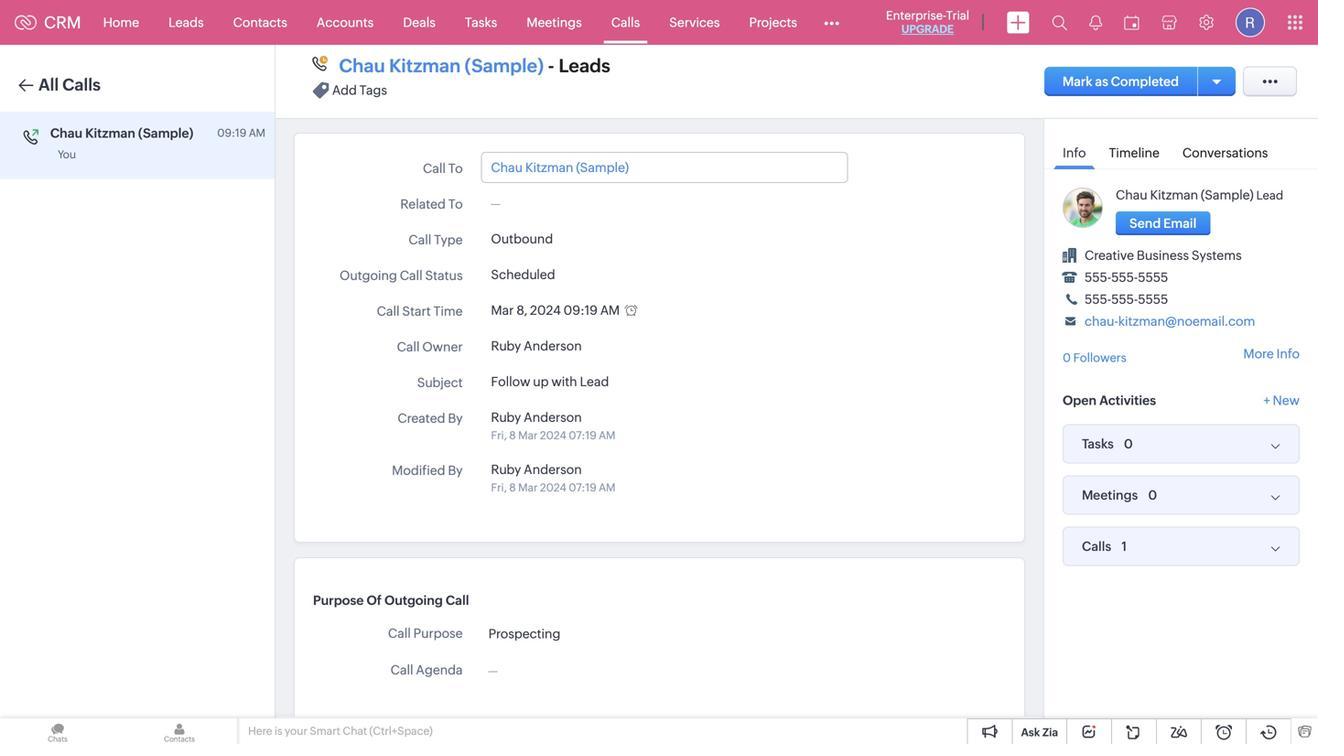 Task type: vqa. For each thing, say whether or not it's contained in the screenshot.
Accounts
yes



Task type: describe. For each thing, give the bounding box(es) containing it.
0 followers
[[1063, 351, 1127, 365]]

enterprise-
[[886, 9, 947, 22]]

1 vertical spatial outgoing
[[385, 593, 443, 608]]

agenda
[[416, 663, 463, 678]]

conversations
[[1183, 146, 1269, 160]]

0 vertical spatial mar
[[491, 303, 514, 318]]

is
[[275, 725, 283, 738]]

accounts link
[[302, 0, 389, 44]]

chau kitzman (sample) link for leads
[[339, 54, 544, 78]]

+ new
[[1264, 393, 1300, 408]]

conversations link
[[1174, 133, 1278, 169]]

completed
[[1111, 74, 1180, 89]]

-
[[548, 55, 555, 76]]

chau-kitzman@noemail.com
[[1085, 314, 1256, 329]]

1 horizontal spatial 09:19
[[564, 303, 598, 318]]

zia
[[1043, 727, 1059, 739]]

chau kitzman (sample) - leads
[[339, 55, 611, 76]]

07:19 for created by
[[569, 430, 597, 442]]

chau right call to
[[491, 160, 523, 175]]

scheduled
[[491, 267, 555, 282]]

by for modified by
[[448, 463, 463, 478]]

fri, for modified by
[[491, 482, 507, 494]]

leads link
[[154, 0, 219, 44]]

creative
[[1085, 248, 1135, 263]]

8 for modified by
[[509, 482, 516, 494]]

type
[[434, 233, 463, 247]]

0 for tasks
[[1124, 437, 1133, 451]]

chau kitzman (sample) link for chau kitzman (sample) lead
[[1116, 188, 1254, 202]]

ask zia
[[1022, 727, 1059, 739]]

info link
[[1054, 133, 1096, 169]]

start
[[402, 304, 431, 319]]

as
[[1096, 74, 1109, 89]]

by for created by
[[448, 411, 463, 426]]

lead for chau kitzman (sample) lead
[[1257, 189, 1284, 202]]

related to
[[401, 197, 463, 212]]

8,
[[517, 303, 528, 318]]

home link
[[88, 0, 154, 44]]

deals link
[[389, 0, 450, 44]]

timeline link
[[1100, 133, 1169, 169]]

all calls
[[38, 76, 101, 94]]

business
[[1137, 248, 1190, 263]]

kitzman down the all calls
[[85, 126, 135, 141]]

created
[[398, 411, 446, 426]]

0 horizontal spatial calls
[[62, 76, 101, 94]]

2024 for modified by
[[540, 482, 567, 494]]

modified
[[392, 463, 446, 478]]

0 horizontal spatial 09:19
[[217, 127, 247, 139]]

mar 8, 2024 09:19 am
[[491, 303, 620, 318]]

upgrade
[[902, 23, 954, 35]]

call for type
[[409, 233, 432, 247]]

of
[[367, 593, 382, 608]]

2 555-555-5555 from the top
[[1085, 292, 1169, 307]]

2 5555 from the top
[[1139, 292, 1169, 307]]

1 5555 from the top
[[1139, 270, 1169, 285]]

kitzman down deals link
[[389, 55, 461, 76]]

open
[[1063, 393, 1097, 408]]

prospecting
[[489, 627, 561, 642]]

mar for created by
[[518, 430, 538, 442]]

anderson for modified by
[[524, 462, 582, 477]]

0 horizontal spatial info
[[1063, 146, 1087, 160]]

1 horizontal spatial meetings
[[1082, 488, 1139, 503]]

tags
[[360, 83, 387, 97]]

up
[[533, 375, 549, 389]]

ruby anderson
[[491, 339, 582, 353]]

with
[[552, 375, 578, 389]]

1 vertical spatial info
[[1277, 346, 1300, 361]]

anderson for created by
[[524, 410, 582, 425]]

calendar image
[[1125, 15, 1140, 30]]

chat
[[343, 725, 367, 738]]

lead for follow up with lead
[[580, 375, 609, 389]]

status
[[425, 268, 463, 283]]

create menu element
[[996, 0, 1041, 44]]

chau down timeline
[[1116, 188, 1148, 202]]

created by
[[398, 411, 463, 426]]

tasks link
[[450, 0, 512, 44]]

mark as completed
[[1063, 74, 1180, 89]]

add tags
[[332, 83, 387, 97]]

here is your smart chat (ctrl+space)
[[248, 725, 433, 738]]

contacts
[[233, 15, 287, 30]]

outbound
[[491, 232, 553, 246]]

09:19 am
[[217, 127, 266, 139]]

Other Modules field
[[812, 8, 852, 37]]

contacts link
[[219, 0, 302, 44]]

ask
[[1022, 727, 1041, 739]]

you
[[58, 148, 76, 161]]

time
[[434, 304, 463, 319]]

ruby for created by
[[491, 410, 521, 425]]

mark as completed button
[[1045, 67, 1198, 96]]

kitzman down timeline
[[1151, 188, 1199, 202]]

creative business systems
[[1085, 248, 1242, 263]]

profile image
[[1236, 8, 1266, 37]]

to for call to
[[449, 161, 463, 176]]

activities
[[1100, 393, 1157, 408]]

projects
[[750, 15, 798, 30]]

trial
[[947, 9, 970, 22]]

new
[[1273, 393, 1300, 408]]

call start time
[[377, 304, 463, 319]]

meetings link
[[512, 0, 597, 44]]

call to
[[423, 161, 463, 176]]

home
[[103, 15, 139, 30]]

all
[[38, 76, 59, 94]]

search image
[[1052, 15, 1068, 30]]

signals element
[[1079, 0, 1114, 45]]



Task type: locate. For each thing, give the bounding box(es) containing it.
1 vertical spatial meetings
[[1082, 488, 1139, 503]]

calls right all
[[62, 76, 101, 94]]

5555 up chau-kitzman@noemail.com "link"
[[1139, 292, 1169, 307]]

ruby anderson fri, 8 mar 2024 07:19 am for modified by
[[491, 462, 616, 494]]

0 vertical spatial ruby
[[491, 339, 521, 353]]

5555 down business
[[1139, 270, 1169, 285]]

1 vertical spatial by
[[448, 463, 463, 478]]

owner
[[422, 340, 463, 354]]

more info
[[1244, 346, 1300, 361]]

call left owner
[[397, 340, 420, 354]]

calls link
[[597, 0, 655, 44]]

0 vertical spatial 2024
[[530, 303, 561, 318]]

info left timeline
[[1063, 146, 1087, 160]]

fri, for created by
[[491, 430, 507, 442]]

follow
[[491, 375, 531, 389]]

call agenda
[[391, 663, 463, 678]]

crm link
[[15, 13, 81, 32]]

1 vertical spatial 2024
[[540, 430, 567, 442]]

1 07:19 from the top
[[569, 430, 597, 442]]

to for related to
[[449, 197, 463, 212]]

0 vertical spatial leads
[[169, 15, 204, 30]]

chau kitzman (sample) link
[[339, 54, 544, 78], [491, 160, 629, 175], [1116, 188, 1254, 202]]

call up 'related to'
[[423, 161, 446, 176]]

lead inside chau kitzman (sample) lead
[[1257, 189, 1284, 202]]

leads right -
[[559, 55, 611, 76]]

1 vertical spatial to
[[449, 197, 463, 212]]

calls left services
[[611, 15, 640, 30]]

0 horizontal spatial lead
[[580, 375, 609, 389]]

meetings
[[527, 15, 582, 30], [1082, 488, 1139, 503]]

(ctrl+space)
[[370, 725, 433, 738]]

0 vertical spatial anderson
[[524, 339, 582, 353]]

1 vertical spatial 07:19
[[569, 482, 597, 494]]

chau kitzman (sample) link up outbound
[[491, 160, 629, 175]]

1 horizontal spatial lead
[[1257, 189, 1284, 202]]

1 horizontal spatial 0
[[1124, 437, 1133, 451]]

2 vertical spatial ruby
[[491, 462, 521, 477]]

1 vertical spatial fri,
[[491, 482, 507, 494]]

mar for modified by
[[518, 482, 538, 494]]

call for agenda
[[391, 663, 414, 678]]

chau up you
[[50, 126, 82, 141]]

projects link
[[735, 0, 812, 44]]

1 555-555-5555 from the top
[[1085, 270, 1169, 285]]

ruby
[[491, 339, 521, 353], [491, 410, 521, 425], [491, 462, 521, 477]]

call
[[423, 161, 446, 176], [409, 233, 432, 247], [400, 268, 423, 283], [377, 304, 400, 319], [397, 340, 420, 354], [446, 593, 469, 608], [388, 626, 411, 641], [391, 663, 414, 678]]

contacts image
[[122, 719, 237, 745]]

chau kitzman (sample) lead
[[1116, 188, 1284, 202]]

8 for created by
[[509, 430, 516, 442]]

2 horizontal spatial calls
[[1082, 539, 1112, 554]]

0 vertical spatial 555-555-5555
[[1085, 270, 1169, 285]]

chau-kitzman@noemail.com link
[[1085, 314, 1256, 329]]

call owner
[[397, 340, 463, 354]]

1 fri, from the top
[[491, 430, 507, 442]]

create menu image
[[1007, 11, 1030, 33]]

outgoing up call start time
[[340, 268, 397, 283]]

5555
[[1139, 270, 1169, 285], [1139, 292, 1169, 307]]

chau kitzman (sample)
[[50, 126, 194, 141], [491, 160, 629, 175]]

1 vertical spatial purpose
[[414, 626, 463, 641]]

call for purpose
[[388, 626, 411, 641]]

0 vertical spatial meetings
[[527, 15, 582, 30]]

2 8 from the top
[[509, 482, 516, 494]]

1 vertical spatial tasks
[[1082, 437, 1114, 451]]

follow up with lead
[[491, 375, 609, 389]]

mar
[[491, 303, 514, 318], [518, 430, 538, 442], [518, 482, 538, 494]]

by right "created"
[[448, 411, 463, 426]]

search element
[[1041, 0, 1079, 45]]

purpose left of
[[313, 593, 364, 608]]

2 vertical spatial chau kitzman (sample) link
[[1116, 188, 1254, 202]]

leads right home
[[169, 15, 204, 30]]

ruby anderson fri, 8 mar 2024 07:19 am for created by
[[491, 410, 616, 442]]

services
[[670, 15, 720, 30]]

0 horizontal spatial meetings
[[527, 15, 582, 30]]

leads
[[169, 15, 204, 30], [559, 55, 611, 76]]

ruby for modified by
[[491, 462, 521, 477]]

0 vertical spatial tasks
[[465, 15, 498, 30]]

info right the more
[[1277, 346, 1300, 361]]

2 vertical spatial calls
[[1082, 539, 1112, 554]]

0 horizontal spatial purpose
[[313, 593, 364, 608]]

call left agenda
[[391, 663, 414, 678]]

call left type at top
[[409, 233, 432, 247]]

1 horizontal spatial purpose
[[414, 626, 463, 641]]

smart
[[310, 725, 341, 738]]

1 8 from the top
[[509, 430, 516, 442]]

related
[[401, 197, 446, 212]]

0 horizontal spatial tasks
[[465, 15, 498, 30]]

by right modified
[[448, 463, 463, 478]]

+
[[1264, 393, 1271, 408]]

here
[[248, 725, 272, 738]]

555-
[[1085, 270, 1112, 285], [1112, 270, 1139, 285], [1085, 292, 1112, 307], [1112, 292, 1139, 307]]

2024 for created by
[[540, 430, 567, 442]]

1 vertical spatial 09:19
[[564, 303, 598, 318]]

0 vertical spatial to
[[449, 161, 463, 176]]

1
[[1122, 539, 1127, 554]]

meetings up -
[[527, 15, 582, 30]]

3 ruby from the top
[[491, 462, 521, 477]]

purpose up agenda
[[414, 626, 463, 641]]

0 vertical spatial lead
[[1257, 189, 1284, 202]]

modified by
[[392, 463, 463, 478]]

outgoing
[[340, 268, 397, 283], [385, 593, 443, 608]]

3 anderson from the top
[[524, 462, 582, 477]]

07:19
[[569, 430, 597, 442], [569, 482, 597, 494]]

2 07:19 from the top
[[569, 482, 597, 494]]

2 anderson from the top
[[524, 410, 582, 425]]

0 vertical spatial chau kitzman (sample)
[[50, 126, 194, 141]]

chats image
[[0, 719, 115, 745]]

call for to
[[423, 161, 446, 176]]

1 vertical spatial ruby anderson fri, 8 mar 2024 07:19 am
[[491, 462, 616, 494]]

services link
[[655, 0, 735, 44]]

0 vertical spatial 09:19
[[217, 127, 247, 139]]

tasks down open activities
[[1082, 437, 1114, 451]]

kitzman up outbound
[[526, 160, 574, 175]]

0 vertical spatial ruby anderson fri, 8 mar 2024 07:19 am
[[491, 410, 616, 442]]

1 vertical spatial chau kitzman (sample) link
[[491, 160, 629, 175]]

call up "call purpose"
[[446, 593, 469, 608]]

8
[[509, 430, 516, 442], [509, 482, 516, 494]]

fri,
[[491, 430, 507, 442], [491, 482, 507, 494]]

purpose of outgoing call
[[313, 593, 469, 608]]

0 horizontal spatial 0
[[1063, 351, 1071, 365]]

1 vertical spatial chau kitzman (sample)
[[491, 160, 629, 175]]

2 ruby from the top
[[491, 410, 521, 425]]

kitzman@noemail.com
[[1119, 314, 1256, 329]]

1 vertical spatial lead
[[580, 375, 609, 389]]

1 vertical spatial mar
[[518, 430, 538, 442]]

1 ruby anderson fri, 8 mar 2024 07:19 am from the top
[[491, 410, 616, 442]]

0
[[1063, 351, 1071, 365], [1124, 437, 1133, 451], [1149, 488, 1158, 503]]

info
[[1063, 146, 1087, 160], [1277, 346, 1300, 361]]

555-555-5555 down creative on the right top of page
[[1085, 270, 1169, 285]]

enterprise-trial upgrade
[[886, 9, 970, 35]]

2 vertical spatial anderson
[[524, 462, 582, 477]]

1 vertical spatial 5555
[[1139, 292, 1169, 307]]

deals
[[403, 15, 436, 30]]

1 vertical spatial ruby
[[491, 410, 521, 425]]

chau
[[339, 55, 385, 76], [50, 126, 82, 141], [491, 160, 523, 175], [1116, 188, 1148, 202]]

subject
[[417, 375, 463, 390]]

more
[[1244, 346, 1275, 361]]

logo image
[[15, 15, 37, 30]]

open activities
[[1063, 393, 1157, 408]]

chau up add tags
[[339, 55, 385, 76]]

1 horizontal spatial chau kitzman (sample)
[[491, 160, 629, 175]]

2 vertical spatial 0
[[1149, 488, 1158, 503]]

2024
[[530, 303, 561, 318], [540, 430, 567, 442], [540, 482, 567, 494]]

0 vertical spatial 07:19
[[569, 430, 597, 442]]

0 vertical spatial by
[[448, 411, 463, 426]]

your
[[285, 725, 308, 738]]

chau-
[[1085, 314, 1119, 329]]

chau kitzman (sample) up outbound
[[491, 160, 629, 175]]

2 fri, from the top
[[491, 482, 507, 494]]

555-555-5555
[[1085, 270, 1169, 285], [1085, 292, 1169, 307]]

mark
[[1063, 74, 1093, 89]]

0 vertical spatial outgoing
[[340, 268, 397, 283]]

1 vertical spatial 0
[[1124, 437, 1133, 451]]

0 vertical spatial 8
[[509, 430, 516, 442]]

ruby right modified by
[[491, 462, 521, 477]]

1 horizontal spatial info
[[1277, 346, 1300, 361]]

2 horizontal spatial 0
[[1149, 488, 1158, 503]]

1 by from the top
[[448, 411, 463, 426]]

(sample)
[[465, 55, 544, 76], [138, 126, 194, 141], [576, 160, 629, 175], [1201, 188, 1254, 202]]

0 vertical spatial calls
[[611, 15, 640, 30]]

call for owner
[[397, 340, 420, 354]]

crm
[[44, 13, 81, 32]]

0 vertical spatial fri,
[[491, 430, 507, 442]]

2 by from the top
[[448, 463, 463, 478]]

1 vertical spatial calls
[[62, 76, 101, 94]]

call for start
[[377, 304, 400, 319]]

0 vertical spatial 0
[[1063, 351, 1071, 365]]

None button
[[1116, 212, 1211, 235]]

call purpose
[[388, 626, 463, 641]]

1 vertical spatial leads
[[559, 55, 611, 76]]

more info link
[[1244, 346, 1300, 361]]

ruby up follow
[[491, 339, 521, 353]]

calls
[[611, 15, 640, 30], [62, 76, 101, 94], [1082, 539, 1112, 554]]

1 to from the top
[[449, 161, 463, 176]]

lead down conversations on the right of page
[[1257, 189, 1284, 202]]

1 ruby from the top
[[491, 339, 521, 353]]

call down purpose of outgoing call
[[388, 626, 411, 641]]

2 to from the top
[[449, 197, 463, 212]]

0 horizontal spatial leads
[[169, 15, 204, 30]]

1 vertical spatial 555-555-5555
[[1085, 292, 1169, 307]]

0 vertical spatial info
[[1063, 146, 1087, 160]]

1 vertical spatial anderson
[[524, 410, 582, 425]]

07:19 for modified by
[[569, 482, 597, 494]]

0 for meetings
[[1149, 488, 1158, 503]]

profile element
[[1225, 0, 1277, 44]]

accounts
[[317, 15, 374, 30]]

1 horizontal spatial leads
[[559, 55, 611, 76]]

anderson
[[524, 339, 582, 353], [524, 410, 582, 425], [524, 462, 582, 477]]

timeline
[[1109, 146, 1160, 160]]

0 vertical spatial 5555
[[1139, 270, 1169, 285]]

chau kitzman (sample) up you
[[50, 126, 194, 141]]

call left start
[[377, 304, 400, 319]]

calls left 1
[[1082, 539, 1112, 554]]

lead
[[1257, 189, 1284, 202], [580, 375, 609, 389]]

meetings up 1
[[1082, 488, 1139, 503]]

outgoing call status
[[340, 268, 463, 283]]

signals image
[[1090, 15, 1103, 30]]

555-555-5555 up chau-
[[1085, 292, 1169, 307]]

chau kitzman (sample) link down conversations on the right of page
[[1116, 188, 1254, 202]]

lead right with
[[580, 375, 609, 389]]

2 ruby anderson fri, 8 mar 2024 07:19 am from the top
[[491, 462, 616, 494]]

to up 'related to'
[[449, 161, 463, 176]]

ruby down follow
[[491, 410, 521, 425]]

purpose
[[313, 593, 364, 608], [414, 626, 463, 641]]

chau kitzman (sample) link down deals link
[[339, 54, 544, 78]]

ruby anderson fri, 8 mar 2024 07:19 am
[[491, 410, 616, 442], [491, 462, 616, 494]]

call type
[[409, 233, 463, 247]]

0 vertical spatial purpose
[[313, 593, 364, 608]]

2 vertical spatial mar
[[518, 482, 538, 494]]

1 horizontal spatial tasks
[[1082, 437, 1114, 451]]

to right related
[[449, 197, 463, 212]]

outgoing up "call purpose"
[[385, 593, 443, 608]]

1 horizontal spatial calls
[[611, 15, 640, 30]]

call left status
[[400, 268, 423, 283]]

1 anderson from the top
[[524, 339, 582, 353]]

0 horizontal spatial chau kitzman (sample)
[[50, 126, 194, 141]]

kitzman
[[389, 55, 461, 76], [85, 126, 135, 141], [526, 160, 574, 175], [1151, 188, 1199, 202]]

tasks
[[465, 15, 498, 30], [1082, 437, 1114, 451]]

0 vertical spatial chau kitzman (sample) link
[[339, 54, 544, 78]]

tasks up chau kitzman (sample) - leads at the left top of the page
[[465, 15, 498, 30]]

2 vertical spatial 2024
[[540, 482, 567, 494]]

1 vertical spatial 8
[[509, 482, 516, 494]]

followers
[[1074, 351, 1127, 365]]



